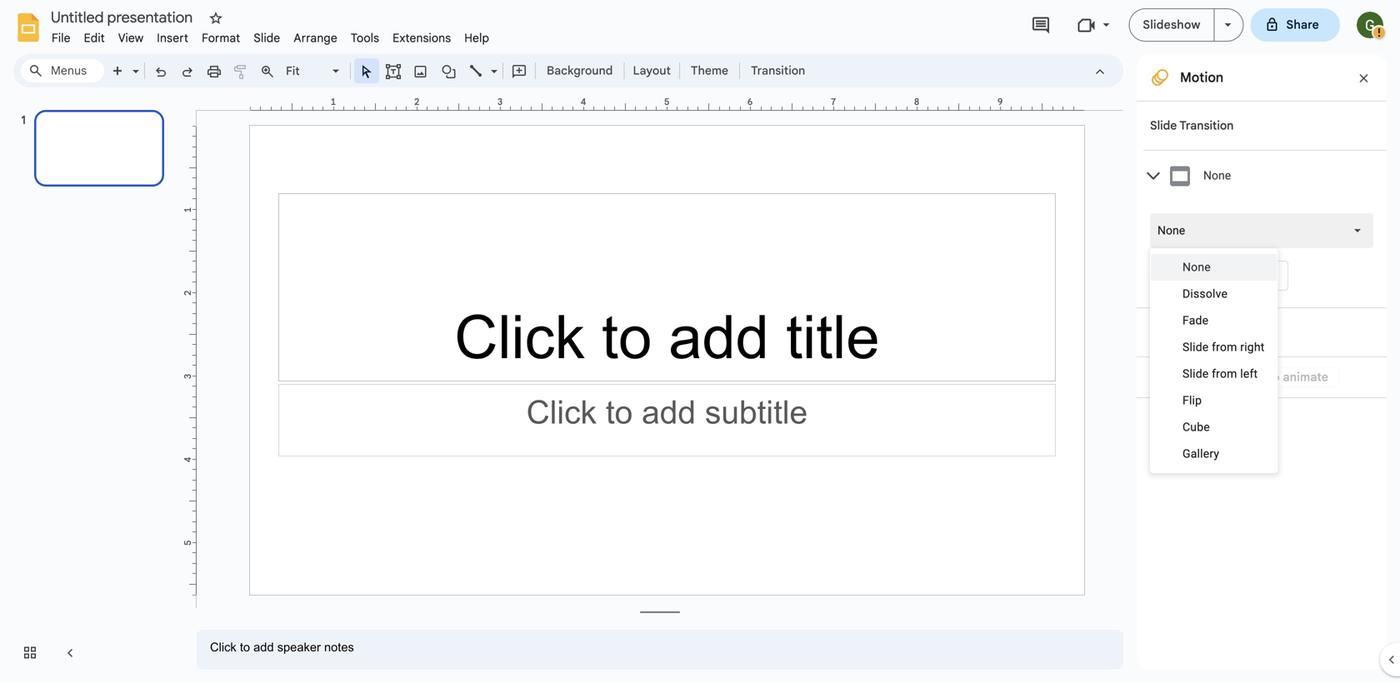 Task type: describe. For each thing, give the bounding box(es) containing it.
none inside list box
[[1158, 224, 1186, 238]]

slide for slide from left
[[1183, 367, 1209, 381]]

apply to all slides
[[1177, 270, 1263, 282]]

insert image image
[[411, 59, 431, 83]]

extensions
[[393, 31, 451, 45]]

object animations
[[1151, 325, 1252, 340]]

presentation options image
[[1225, 23, 1232, 27]]

none inside list box
[[1183, 261, 1211, 274]]

menu bar inside menu bar banner
[[45, 22, 496, 49]]

share button
[[1251, 8, 1341, 42]]

edit
[[84, 31, 105, 45]]

file
[[52, 31, 71, 45]]

insert menu item
[[150, 28, 195, 48]]

view menu item
[[112, 28, 150, 48]]

slideshow
[[1143, 18, 1201, 32]]

slide transition
[[1151, 118, 1234, 133]]

share
[[1287, 18, 1320, 32]]

play
[[1171, 419, 1196, 434]]

edit menu item
[[77, 28, 112, 48]]

navigation inside motion application
[[0, 94, 183, 684]]

none inside tab
[[1204, 169, 1232, 183]]

an
[[1212, 370, 1226, 385]]

select
[[1173, 370, 1209, 385]]

motion application
[[0, 0, 1401, 684]]

theme button
[[684, 58, 736, 83]]

arrange menu item
[[287, 28, 344, 48]]

motion
[[1181, 69, 1224, 86]]

apply
[[1177, 270, 1205, 282]]

Menus field
[[21, 59, 104, 83]]

fade
[[1183, 314, 1209, 328]]

play button
[[1151, 412, 1216, 442]]

none list box
[[1151, 213, 1374, 248]]

left
[[1241, 367, 1258, 381]]

slide for slide transition
[[1151, 118, 1178, 133]]

help
[[465, 31, 490, 45]]

dissolve
[[1183, 287, 1228, 301]]

background
[[547, 63, 613, 78]]

transition button
[[744, 58, 813, 83]]

none tab panel
[[1144, 201, 1387, 308]]



Task type: vqa. For each thing, say whether or not it's contained in the screenshot.
Insert image
yes



Task type: locate. For each thing, give the bounding box(es) containing it.
format menu item
[[195, 28, 247, 48]]

slide for slide
[[254, 31, 280, 45]]

0 vertical spatial to
[[1208, 270, 1218, 282]]

motion section
[[1137, 54, 1387, 670]]

list box
[[1151, 248, 1279, 474]]

none
[[1204, 169, 1232, 183], [1158, 224, 1186, 238], [1183, 261, 1211, 274]]

to right left
[[1269, 370, 1280, 385]]

Zoom text field
[[283, 59, 330, 83]]

menu bar containing file
[[45, 22, 496, 49]]

help menu item
[[458, 28, 496, 48]]

main toolbar
[[103, 58, 814, 84]]

1 vertical spatial none
[[1158, 224, 1186, 238]]

format
[[202, 31, 240, 45]]

select an object to animate
[[1173, 370, 1329, 385]]

transition inside button
[[751, 63, 806, 78]]

menu bar banner
[[0, 0, 1401, 684]]

1 horizontal spatial transition
[[1180, 118, 1234, 133]]

cube
[[1183, 421, 1211, 434]]

background button
[[539, 58, 621, 83]]

view
[[118, 31, 144, 45]]

select an object to animate button
[[1151, 368, 1340, 388]]

slide from left
[[1183, 367, 1258, 381]]

slide inside motion section
[[1151, 118, 1178, 133]]

object
[[1151, 325, 1188, 340]]

none down slide transition
[[1204, 169, 1232, 183]]

slide from right
[[1183, 341, 1265, 354]]

1 from from the top
[[1212, 341, 1238, 354]]

Star checkbox
[[204, 7, 228, 30]]

slide
[[254, 31, 280, 45], [1151, 118, 1178, 133], [1183, 341, 1209, 354], [1183, 367, 1209, 381]]

1 vertical spatial transition
[[1180, 118, 1234, 133]]

1 vertical spatial to
[[1269, 370, 1280, 385]]

none tab
[[1144, 150, 1387, 201]]

theme
[[691, 63, 729, 78]]

Rename text field
[[45, 7, 203, 27]]

0 horizontal spatial transition
[[751, 63, 806, 78]]

slides
[[1235, 270, 1263, 282]]

to left all
[[1208, 270, 1218, 282]]

navigation
[[0, 94, 183, 684]]

layout
[[633, 63, 671, 78]]

transition right theme
[[751, 63, 806, 78]]

layout button
[[628, 58, 676, 83]]

none option
[[1158, 223, 1186, 239]]

slide menu item
[[247, 28, 287, 48]]

animations
[[1190, 325, 1252, 340]]

from down animations
[[1212, 341, 1238, 354]]

apply to all slides button
[[1151, 261, 1289, 291]]

2 vertical spatial none
[[1183, 261, 1211, 274]]

right
[[1241, 341, 1265, 354]]

2 from from the top
[[1212, 367, 1238, 381]]

all
[[1220, 270, 1232, 282]]

animate
[[1284, 370, 1329, 385]]

none up dissolve
[[1183, 261, 1211, 274]]

insert
[[157, 31, 189, 45]]

from for left
[[1212, 367, 1238, 381]]

to inside "none" tab panel
[[1208, 270, 1218, 282]]

slide inside menu item
[[254, 31, 280, 45]]

transition
[[751, 63, 806, 78], [1180, 118, 1234, 133]]

tools menu item
[[344, 28, 386, 48]]

gallery
[[1183, 447, 1220, 461]]

from for right
[[1212, 341, 1238, 354]]

to
[[1208, 270, 1218, 282], [1269, 370, 1280, 385]]

1 vertical spatial from
[[1212, 367, 1238, 381]]

0 horizontal spatial to
[[1208, 270, 1218, 282]]

0 vertical spatial transition
[[751, 63, 806, 78]]

none up apply
[[1158, 224, 1186, 238]]

file menu item
[[45, 28, 77, 48]]

object
[[1229, 370, 1265, 385]]

menu bar
[[45, 22, 496, 49]]

transition down motion in the right top of the page
[[1180, 118, 1234, 133]]

flip
[[1183, 394, 1202, 408]]

arrange
[[294, 31, 338, 45]]

list box inside motion application
[[1151, 248, 1279, 474]]

transition inside motion section
[[1180, 118, 1234, 133]]

from
[[1212, 341, 1238, 354], [1212, 367, 1238, 381]]

list box containing none
[[1151, 248, 1279, 474]]

slideshow button
[[1129, 8, 1215, 42]]

Zoom field
[[281, 59, 347, 84]]

from left left
[[1212, 367, 1238, 381]]

tools
[[351, 31, 379, 45]]

1 horizontal spatial to
[[1269, 370, 1280, 385]]

slide for slide from right
[[1183, 341, 1209, 354]]

0 vertical spatial from
[[1212, 341, 1238, 354]]

shape image
[[440, 59, 459, 83]]

extensions menu item
[[386, 28, 458, 48]]

0 vertical spatial none
[[1204, 169, 1232, 183]]



